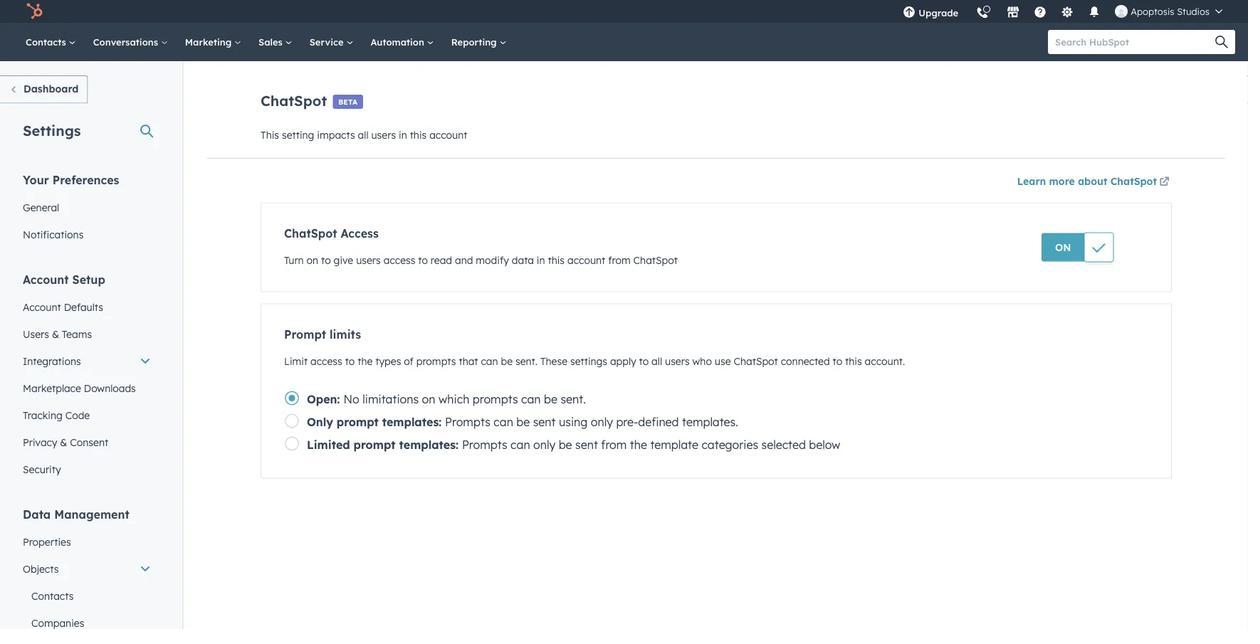 Task type: describe. For each thing, give the bounding box(es) containing it.
1 horizontal spatial all
[[652, 355, 663, 368]]

these
[[541, 355, 568, 368]]

apoptosis
[[1131, 5, 1175, 17]]

properties link
[[14, 529, 160, 556]]

limitations
[[363, 392, 419, 406]]

pre-
[[617, 415, 639, 429]]

users
[[23, 328, 49, 341]]

contacts inside data management element
[[31, 590, 74, 603]]

selected
[[762, 438, 806, 452]]

conversations
[[93, 36, 161, 48]]

studios
[[1178, 5, 1210, 17]]

use
[[715, 355, 731, 368]]

1 vertical spatial sent.
[[561, 392, 586, 406]]

calling icon button
[[971, 1, 995, 22]]

limited prompt templates: prompts can only be sent from the template categories selected below
[[307, 438, 841, 452]]

notifications image
[[1089, 6, 1102, 19]]

prompts for limited prompt templates:
[[462, 438, 508, 452]]

Search HubSpot search field
[[1049, 30, 1223, 54]]

search button
[[1209, 30, 1236, 54]]

upgrade image
[[903, 6, 916, 19]]

account defaults link
[[14, 294, 160, 321]]

only
[[307, 415, 333, 429]]

1 vertical spatial only
[[534, 438, 556, 452]]

privacy & consent link
[[14, 429, 160, 456]]

preferences
[[53, 173, 119, 187]]

prompt for only
[[337, 415, 379, 429]]

management
[[54, 508, 129, 522]]

0 vertical spatial contacts link
[[17, 23, 85, 61]]

properties
[[23, 536, 71, 549]]

marketing
[[185, 36, 234, 48]]

account setup
[[23, 273, 105, 287]]

be up only prompt templates: prompts can be sent using only pre-defined templates.
[[544, 392, 558, 406]]

categories
[[702, 438, 759, 452]]

general
[[23, 201, 59, 214]]

calling icon image
[[977, 7, 990, 20]]

can right that
[[481, 355, 498, 368]]

settings
[[571, 355, 608, 368]]

0 vertical spatial in
[[399, 129, 407, 141]]

types
[[376, 355, 401, 368]]

your preferences
[[23, 173, 119, 187]]

1 vertical spatial on
[[422, 392, 436, 406]]

apply
[[610, 355, 637, 368]]

marketplace downloads link
[[14, 375, 160, 402]]

dashboard
[[24, 83, 79, 95]]

0 vertical spatial this
[[410, 129, 427, 141]]

templates: for limited prompt templates:
[[399, 438, 459, 452]]

2 vertical spatial users
[[665, 355, 690, 368]]

0 vertical spatial account
[[430, 129, 468, 141]]

chatspot access
[[284, 226, 379, 240]]

general link
[[14, 194, 160, 221]]

settings link
[[1053, 0, 1083, 23]]

access
[[341, 226, 379, 240]]

& for users
[[52, 328, 59, 341]]

read
[[431, 254, 452, 266]]

conversations link
[[85, 23, 177, 61]]

to left read
[[418, 254, 428, 266]]

marketplace downloads
[[23, 382, 136, 395]]

learn more about chatspot link
[[1018, 174, 1173, 191]]

marketing link
[[177, 23, 250, 61]]

security link
[[14, 456, 160, 483]]

downloads
[[84, 382, 136, 395]]

can down open: no limitations on which prompts can be sent.
[[494, 415, 514, 429]]

hubspot image
[[26, 3, 43, 20]]

1 link opens in a new window image from the top
[[1160, 174, 1170, 191]]

be down using at the bottom left
[[559, 438, 572, 452]]

0 vertical spatial contacts
[[26, 36, 69, 48]]

be left using at the bottom left
[[517, 415, 530, 429]]

menu containing apoptosis studios
[[895, 0, 1232, 28]]

setup
[[72, 273, 105, 287]]

2 vertical spatial this
[[846, 355, 863, 368]]

to right apply
[[639, 355, 649, 368]]

notifications
[[23, 228, 84, 241]]

objects
[[23, 563, 59, 576]]

users for chatspot
[[371, 129, 396, 141]]

link opens in a new window image inside "learn more about chatspot" link
[[1160, 178, 1170, 188]]

privacy & consent
[[23, 436, 108, 449]]

impacts
[[317, 129, 355, 141]]

limit access to the types of prompts that can be sent. these settings apply to all users who use chatspot connected to this account.
[[284, 355, 906, 368]]

help image
[[1035, 6, 1047, 19]]

prompt for limited
[[354, 438, 396, 452]]

to left give
[[321, 254, 331, 266]]

search image
[[1216, 36, 1229, 48]]

consent
[[70, 436, 108, 449]]

learn
[[1018, 175, 1047, 188]]

service
[[310, 36, 347, 48]]

tracking
[[23, 409, 63, 422]]

only prompt templates: prompts can be sent using only pre-defined templates.
[[307, 415, 739, 429]]

setting
[[282, 129, 314, 141]]

dashboard link
[[0, 76, 88, 104]]

1 vertical spatial prompts
[[473, 392, 518, 406]]

using
[[559, 415, 588, 429]]

marketplaces button
[[999, 0, 1029, 23]]

0 horizontal spatial prompts
[[417, 355, 456, 368]]

security
[[23, 463, 61, 476]]

0 vertical spatial sent.
[[516, 355, 538, 368]]

apoptosis studios
[[1131, 5, 1210, 17]]

0 horizontal spatial the
[[358, 355, 373, 368]]

1 horizontal spatial account
[[568, 254, 606, 266]]

data
[[23, 508, 51, 522]]

objects button
[[14, 556, 160, 583]]

give
[[334, 254, 354, 266]]

account setup element
[[14, 272, 160, 483]]

account for account setup
[[23, 273, 69, 287]]

this setting impacts all users in this account
[[261, 129, 468, 141]]



Task type: vqa. For each thing, say whether or not it's contained in the screenshot.
that
yes



Task type: locate. For each thing, give the bounding box(es) containing it.
& right users
[[52, 328, 59, 341]]

all right impacts
[[358, 129, 369, 141]]

access
[[384, 254, 416, 266], [311, 355, 342, 368]]

sales
[[259, 36, 285, 48]]

your preferences element
[[14, 172, 160, 248]]

below
[[810, 438, 841, 452]]

prompt
[[337, 415, 379, 429], [354, 438, 396, 452]]

reporting
[[451, 36, 500, 48]]

tara schultz image
[[1116, 5, 1129, 18]]

account
[[23, 273, 69, 287], [23, 301, 61, 313]]

1 horizontal spatial on
[[422, 392, 436, 406]]

sales link
[[250, 23, 301, 61]]

0 horizontal spatial this
[[410, 129, 427, 141]]

notifications link
[[14, 221, 160, 248]]

all right apply
[[652, 355, 663, 368]]

turn on to give users access to read and modify data in this account from chatspot
[[284, 254, 678, 266]]

1 vertical spatial all
[[652, 355, 663, 368]]

& for privacy
[[60, 436, 67, 449]]

0 horizontal spatial only
[[534, 438, 556, 452]]

marketplaces image
[[1008, 6, 1020, 19]]

users & teams
[[23, 328, 92, 341]]

1 vertical spatial access
[[311, 355, 342, 368]]

sent down using at the bottom left
[[576, 438, 598, 452]]

open: no limitations on which prompts can be sent.
[[307, 392, 586, 406]]

1 horizontal spatial access
[[384, 254, 416, 266]]

users for chatspot access
[[356, 254, 381, 266]]

2 horizontal spatial this
[[846, 355, 863, 368]]

more
[[1050, 175, 1076, 188]]

data management element
[[14, 507, 160, 630]]

1 vertical spatial this
[[548, 254, 565, 266]]

1 horizontal spatial sent
[[576, 438, 598, 452]]

templates: down open: no limitations on which prompts can be sent.
[[399, 438, 459, 452]]

templates.
[[683, 415, 739, 429]]

1 account from the top
[[23, 273, 69, 287]]

1 horizontal spatial the
[[630, 438, 648, 452]]

only
[[591, 415, 613, 429], [534, 438, 556, 452]]

privacy
[[23, 436, 57, 449]]

users & teams link
[[14, 321, 160, 348]]

automation link
[[362, 23, 443, 61]]

sent
[[533, 415, 556, 429], [576, 438, 598, 452]]

connected
[[781, 355, 830, 368]]

access left read
[[384, 254, 416, 266]]

sent.
[[516, 355, 538, 368], [561, 392, 586, 406]]

defaults
[[64, 301, 103, 313]]

contacts link down hubspot link
[[17, 23, 85, 61]]

which
[[439, 392, 470, 406]]

users right impacts
[[371, 129, 396, 141]]

of
[[404, 355, 414, 368]]

learn more about chatspot
[[1018, 175, 1158, 188]]

can up only prompt templates: prompts can be sent using only pre-defined templates.
[[522, 392, 541, 406]]

account up users
[[23, 301, 61, 313]]

defined
[[639, 415, 679, 429]]

0 vertical spatial users
[[371, 129, 396, 141]]

that
[[459, 355, 478, 368]]

prompt
[[284, 327, 326, 342]]

integrations button
[[14, 348, 160, 375]]

upgrade
[[919, 7, 959, 19]]

1 vertical spatial from
[[602, 438, 627, 452]]

0 horizontal spatial access
[[311, 355, 342, 368]]

teams
[[62, 328, 92, 341]]

0 vertical spatial only
[[591, 415, 613, 429]]

0 horizontal spatial &
[[52, 328, 59, 341]]

users right give
[[356, 254, 381, 266]]

automation
[[371, 36, 427, 48]]

code
[[65, 409, 90, 422]]

sent. up using at the bottom left
[[561, 392, 586, 406]]

can down only prompt templates: prompts can be sent using only pre-defined templates.
[[511, 438, 531, 452]]

0 vertical spatial on
[[307, 254, 319, 266]]

to right the 'connected'
[[833, 355, 843, 368]]

beta
[[339, 97, 358, 106]]

in right data
[[537, 254, 545, 266]]

help button
[[1029, 0, 1053, 23]]

0 horizontal spatial account
[[430, 129, 468, 141]]

be
[[501, 355, 513, 368], [544, 392, 558, 406], [517, 415, 530, 429], [559, 438, 572, 452]]

sent left using at the bottom left
[[533, 415, 556, 429]]

1 horizontal spatial in
[[537, 254, 545, 266]]

to down "limits"
[[345, 355, 355, 368]]

0 vertical spatial access
[[384, 254, 416, 266]]

0 horizontal spatial in
[[399, 129, 407, 141]]

0 horizontal spatial sent.
[[516, 355, 538, 368]]

account up account defaults
[[23, 273, 69, 287]]

1 vertical spatial prompts
[[462, 438, 508, 452]]

be right that
[[501, 355, 513, 368]]

1 vertical spatial account
[[23, 301, 61, 313]]

this
[[261, 129, 279, 141]]

link opens in a new window image
[[1160, 174, 1170, 191], [1160, 178, 1170, 188]]

contacts down objects
[[31, 590, 74, 603]]

contacts link down objects
[[14, 583, 160, 610]]

1 horizontal spatial this
[[548, 254, 565, 266]]

0 vertical spatial the
[[358, 355, 373, 368]]

1 horizontal spatial &
[[60, 436, 67, 449]]

1 vertical spatial the
[[630, 438, 648, 452]]

prompts down only prompt templates: prompts can be sent using only pre-defined templates.
[[462, 438, 508, 452]]

settings image
[[1062, 6, 1075, 19]]

0 horizontal spatial sent
[[533, 415, 556, 429]]

tracking code link
[[14, 402, 160, 429]]

templates: down limitations
[[382, 415, 442, 429]]

no
[[344, 392, 360, 406]]

0 vertical spatial prompts
[[445, 415, 491, 429]]

on left which
[[422, 392, 436, 406]]

prompt limits
[[284, 327, 361, 342]]

the left types
[[358, 355, 373, 368]]

1 vertical spatial account
[[568, 254, 606, 266]]

0 vertical spatial &
[[52, 328, 59, 341]]

all
[[358, 129, 369, 141], [652, 355, 663, 368]]

only down only prompt templates: prompts can be sent using only pre-defined templates.
[[534, 438, 556, 452]]

templates: for only prompt templates:
[[382, 415, 442, 429]]

and
[[455, 254, 473, 266]]

in right impacts
[[399, 129, 407, 141]]

access down prompt limits
[[311, 355, 342, 368]]

0 vertical spatial from
[[609, 254, 631, 266]]

1 vertical spatial templates:
[[399, 438, 459, 452]]

chatspot
[[261, 92, 327, 109], [1111, 175, 1158, 188], [284, 226, 337, 240], [634, 254, 678, 266], [734, 355, 779, 368]]

on right turn
[[307, 254, 319, 266]]

1 vertical spatial users
[[356, 254, 381, 266]]

1 vertical spatial contacts
[[31, 590, 74, 603]]

service link
[[301, 23, 362, 61]]

who
[[693, 355, 712, 368]]

data
[[512, 254, 534, 266]]

1 vertical spatial prompt
[[354, 438, 396, 452]]

0 vertical spatial prompts
[[417, 355, 456, 368]]

menu
[[895, 0, 1232, 28]]

account.
[[865, 355, 906, 368]]

prompts
[[417, 355, 456, 368], [473, 392, 518, 406]]

about
[[1079, 175, 1108, 188]]

open:
[[307, 392, 340, 406]]

& right privacy
[[60, 436, 67, 449]]

limit
[[284, 355, 308, 368]]

0 horizontal spatial on
[[307, 254, 319, 266]]

your
[[23, 173, 49, 187]]

notifications button
[[1083, 0, 1107, 23]]

1 vertical spatial contacts link
[[14, 583, 160, 610]]

to
[[321, 254, 331, 266], [418, 254, 428, 266], [345, 355, 355, 368], [639, 355, 649, 368], [833, 355, 843, 368]]

the down "pre-"
[[630, 438, 648, 452]]

0 vertical spatial all
[[358, 129, 369, 141]]

prompt down no
[[337, 415, 379, 429]]

0 vertical spatial templates:
[[382, 415, 442, 429]]

prompts down which
[[445, 415, 491, 429]]

& inside "link"
[[60, 436, 67, 449]]

limits
[[330, 327, 361, 342]]

turn
[[284, 254, 304, 266]]

1 horizontal spatial only
[[591, 415, 613, 429]]

0 vertical spatial account
[[23, 273, 69, 287]]

marketplace
[[23, 382, 81, 395]]

tracking code
[[23, 409, 90, 422]]

only left "pre-"
[[591, 415, 613, 429]]

data management
[[23, 508, 129, 522]]

apoptosis studios button
[[1107, 0, 1232, 23]]

modify
[[476, 254, 509, 266]]

prompt right limited
[[354, 438, 396, 452]]

prompts for only prompt templates:
[[445, 415, 491, 429]]

template
[[651, 438, 699, 452]]

sent. left 'these'
[[516, 355, 538, 368]]

0 horizontal spatial all
[[358, 129, 369, 141]]

users left who
[[665, 355, 690, 368]]

reporting link
[[443, 23, 515, 61]]

1 vertical spatial sent
[[576, 438, 598, 452]]

2 account from the top
[[23, 301, 61, 313]]

hubspot link
[[17, 3, 53, 20]]

1 horizontal spatial sent.
[[561, 392, 586, 406]]

1 horizontal spatial prompts
[[473, 392, 518, 406]]

on
[[1056, 242, 1072, 254]]

contacts down hubspot link
[[26, 36, 69, 48]]

the
[[358, 355, 373, 368], [630, 438, 648, 452]]

settings
[[23, 121, 81, 139]]

this
[[410, 129, 427, 141], [548, 254, 565, 266], [846, 355, 863, 368]]

2 link opens in a new window image from the top
[[1160, 178, 1170, 188]]

1 vertical spatial in
[[537, 254, 545, 266]]

prompts up only prompt templates: prompts can be sent using only pre-defined templates.
[[473, 392, 518, 406]]

templates:
[[382, 415, 442, 429], [399, 438, 459, 452]]

0 vertical spatial prompt
[[337, 415, 379, 429]]

prompts right of
[[417, 355, 456, 368]]

1 vertical spatial &
[[60, 436, 67, 449]]

account for account defaults
[[23, 301, 61, 313]]

0 vertical spatial sent
[[533, 415, 556, 429]]



